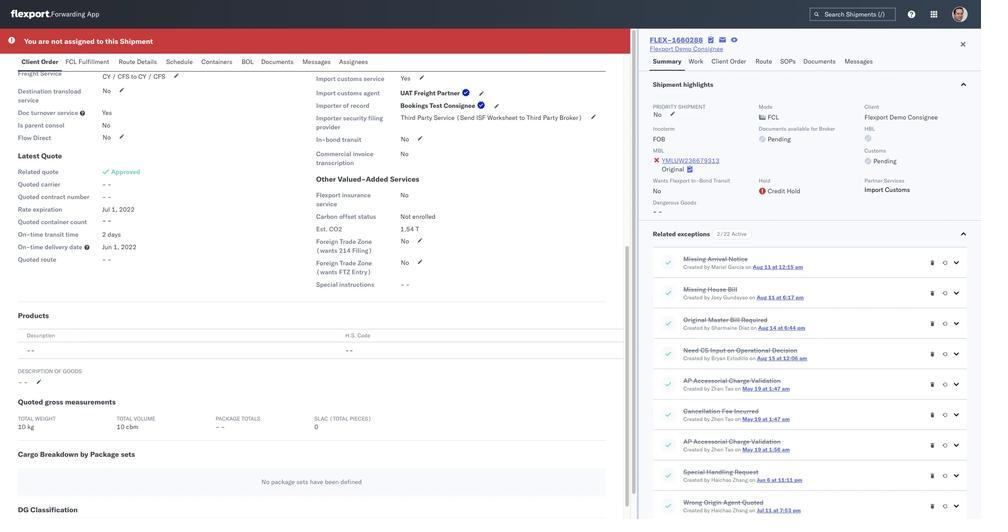 Task type: vqa. For each thing, say whether or not it's contained in the screenshot.
Quoted Gross Measurements
yes



Task type: describe. For each thing, give the bounding box(es) containing it.
parent
[[25, 121, 44, 129]]

by right breakdown
[[80, 450, 88, 459]]

on inside missing house bill created by joey gundayao on aug 11 at 6:17 pm
[[749, 294, 755, 301]]

schedule
[[166, 58, 193, 66]]

import for import customs agent
[[316, 89, 336, 97]]

1660288
[[672, 35, 703, 44]]

aug inside need cs input on operational decision created by bryan estodillo on aug 15 at 12:06 am
[[757, 355, 767, 362]]

by inside the missing arrival notice created by mariel garcia on aug 11 at 12:15 am
[[704, 264, 710, 271]]

fulfillment
[[79, 58, 109, 66]]

0 vertical spatial in-
[[316, 136, 326, 144]]

0 vertical spatial sets
[[121, 450, 135, 459]]

containers button
[[198, 54, 238, 71]]

consignee inside client flexport demo consignee incoterm fob
[[908, 113, 938, 121]]

bill for master
[[730, 316, 740, 324]]

0 horizontal spatial services
[[390, 175, 419, 184]]

transload
[[53, 87, 81, 95]]

2 vertical spatial freight
[[414, 89, 436, 97]]

at inside missing house bill created by joey gundayao on aug 11 at 6:17 pm
[[776, 294, 781, 301]]

created inside original master bill required created by sharmaine diaz on aug 14 at 6:44 pm
[[683, 325, 703, 332]]

am inside need cs input on operational decision created by bryan estodillo on aug 15 at 12:06 am
[[799, 355, 807, 362]]

type
[[40, 57, 53, 65]]

ftz
[[339, 268, 350, 276]]

jul 1, 2022
[[102, 206, 135, 214]]

service for flexport insurance service
[[316, 200, 337, 208]]

by inside need cs input on operational decision created by bryan estodillo on aug 15 at 12:06 am
[[704, 355, 710, 362]]

created inside ap accessorial charge validation created by zhen tao on may 19 at 1:47 am
[[683, 386, 703, 392]]

at inside special handling request created by haichao zhang on jun 6 at 11:11 pm
[[772, 477, 777, 484]]

containers
[[201, 58, 232, 66]]

shipment highlights
[[653, 81, 713, 89]]

1:47 inside ap accessorial charge validation created by zhen tao on may 19 at 1:47 am
[[769, 386, 781, 392]]

offset
[[339, 213, 356, 221]]

to left "this"
[[97, 37, 103, 46]]

0 horizontal spatial documents button
[[258, 54, 299, 71]]

15
[[769, 355, 775, 362]]

decision
[[772, 347, 798, 355]]

0 horizontal spatial client
[[22, 58, 40, 66]]

joey
[[711, 294, 722, 301]]

accessorial for ap accessorial charge validation created by zhen tao on may 19 at 1:56 am
[[693, 438, 727, 446]]

1 third from the left
[[401, 114, 416, 122]]

dg classification
[[18, 506, 78, 515]]

route button
[[752, 53, 777, 71]]

rate
[[18, 206, 31, 214]]

aug inside missing house bill created by joey gundayao on aug 11 at 6:17 pm
[[757, 294, 767, 301]]

by inside the cancellation fee incurred created by zhen tao on may 19 at 1:47 am
[[704, 416, 710, 423]]

bond
[[699, 177, 712, 184]]

Search Shipments (/) text field
[[810, 8, 896, 21]]

by inside wrong origin agent quoted created by haichao zhang on jul 11 at 7:53 pm
[[704, 508, 710, 514]]

1 horizontal spatial messages button
[[841, 53, 878, 71]]

jun 1, 2022
[[102, 243, 136, 251]]

on-time delivery date
[[18, 243, 82, 251]]

dg
[[18, 506, 29, 515]]

0 horizontal spatial jul
[[102, 206, 110, 214]]

at inside original master bill required created by sharmaine diaz on aug 14 at 6:44 pm
[[778, 325, 783, 332]]

flexport demo consignee link
[[650, 44, 723, 53]]

importer for importer of record
[[316, 102, 342, 110]]

gundayao
[[723, 294, 748, 301]]

0 horizontal spatial partner
[[437, 89, 460, 97]]

bookings test consignee
[[400, 102, 475, 110]]

zhang inside wrong origin agent quoted created by haichao zhang on jul 11 at 7:53 pm
[[733, 508, 748, 514]]

aug inside the missing arrival notice created by mariel garcia on aug 11 at 12:15 am
[[753, 264, 763, 271]]

in- inside wants flexport in-bond transit no
[[691, 177, 699, 184]]

weight
[[35, 416, 56, 422]]

required
[[741, 316, 768, 324]]

incoterm
[[653, 125, 675, 132]]

at inside the missing arrival notice created by mariel garcia on aug 11 at 12:15 am
[[772, 264, 778, 271]]

bol
[[242, 58, 254, 66]]

2 cfs from the left
[[153, 73, 165, 81]]

customs inside partner services import customs
[[885, 186, 910, 194]]

- - for quoted route
[[102, 256, 112, 264]]

am inside the cancellation fee incurred created by zhen tao on may 19 at 1:47 am
[[782, 416, 790, 423]]

notice
[[729, 255, 748, 263]]

handling
[[707, 469, 733, 477]]

(wants for foreign trade zone (wants 214 filing)
[[316, 247, 337, 255]]

jun 6 at 11:11 pm button
[[757, 477, 803, 484]]

schedule button
[[163, 54, 198, 71]]

0 vertical spatial customs
[[341, 58, 371, 67]]

on up "estodillo" in the right of the page
[[727, 347, 735, 355]]

0 vertical spatial hold
[[759, 177, 770, 184]]

2 cy from the left
[[138, 73, 146, 81]]

on inside ap accessorial charge validation created by zhen tao on may 19 at 1:56 am
[[735, 447, 741, 453]]

0 vertical spatial yes
[[401, 74, 411, 82]]

fob
[[653, 135, 665, 143]]

time for transit
[[30, 231, 43, 239]]

pm inside wrong origin agent quoted created by haichao zhang on jul 11 at 7:53 pm
[[793, 508, 801, 514]]

freight type
[[18, 57, 53, 65]]

kg
[[27, 423, 34, 431]]

other
[[316, 175, 336, 184]]

quoted for quoted route
[[18, 256, 39, 264]]

related for related quote
[[18, 168, 40, 176]]

by inside ap accessorial charge validation created by zhen tao on may 19 at 1:56 am
[[704, 447, 710, 453]]

am inside ap accessorial charge validation created by zhen tao on may 19 at 1:47 am
[[782, 386, 790, 392]]

commercial invoice transcription
[[316, 150, 373, 167]]

validation for ap accessorial charge validation created by zhen tao on may 19 at 1:56 am
[[751, 438, 781, 446]]

1 horizontal spatial service
[[434, 114, 455, 122]]

diaz
[[739, 325, 749, 332]]

you are not assigned to this shipment
[[24, 37, 153, 46]]

wants
[[653, 177, 668, 184]]

foreign trade zone (wants 214 filing)
[[316, 238, 372, 255]]

service for import customs service
[[364, 75, 384, 83]]

created inside missing house bill created by joey gundayao on aug 11 at 6:17 pm
[[683, 294, 703, 301]]

dangerous goods - -
[[653, 199, 696, 216]]

0 horizontal spatial messages button
[[299, 54, 336, 71]]

charge for ap accessorial charge validation created by zhen tao on may 19 at 1:47 am
[[729, 377, 750, 385]]

no package sets have been defined
[[261, 478, 362, 487]]

demo inside client flexport demo consignee incoterm fob
[[890, 113, 906, 121]]

services inside partner services import customs
[[884, 177, 905, 184]]

at inside the cancellation fee incurred created by zhen tao on may 19 at 1:47 am
[[763, 416, 768, 423]]

destination
[[18, 87, 52, 95]]

total weight
[[18, 416, 56, 422]]

- - for special instructions
[[400, 281, 410, 289]]

contract
[[41, 193, 65, 201]]

original for original
[[662, 165, 684, 173]]

0 horizontal spatial jun
[[102, 243, 112, 251]]

co2
[[329, 225, 342, 233]]

other valued-added services
[[316, 175, 419, 184]]

customs for service
[[337, 75, 362, 83]]

haichao inside special handling request created by haichao zhang on jun 6 at 11:11 pm
[[711, 477, 732, 484]]

assigned
[[64, 37, 95, 46]]

measurements
[[65, 398, 116, 407]]

1 horizontal spatial order
[[730, 57, 746, 65]]

on inside wrong origin agent quoted created by haichao zhang on jul 11 at 7:53 pm
[[749, 508, 756, 514]]

6:44
[[784, 325, 796, 332]]

provider
[[316, 123, 340, 131]]

on inside the missing arrival notice created by mariel garcia on aug 11 at 12:15 am
[[745, 264, 752, 271]]

door
[[123, 57, 137, 65]]

1 vertical spatial customs
[[865, 147, 886, 154]]

commercial
[[316, 150, 351, 158]]

1 horizontal spatial documents
[[759, 125, 787, 132]]

details
[[137, 58, 157, 66]]

1.54
[[400, 225, 414, 233]]

fee
[[722, 408, 733, 416]]

total for kg
[[18, 416, 34, 422]]

validation for ap accessorial charge validation created by zhen tao on may 19 at 1:47 am
[[751, 377, 781, 385]]

19 for ap accessorial charge validation created by zhen tao on may 19 at 1:56 am
[[755, 447, 761, 453]]

aug 14 at 6:44 pm button
[[758, 325, 805, 332]]

quoted for quoted gross measurements
[[18, 398, 43, 407]]

filing
[[368, 114, 383, 122]]

import inside partner services import customs
[[865, 186, 883, 194]]

goods
[[681, 199, 696, 206]]

created inside special handling request created by haichao zhang on jun 6 at 11:11 pm
[[683, 477, 703, 484]]

0 horizontal spatial client order
[[22, 58, 58, 66]]

0 vertical spatial shipment
[[120, 37, 153, 46]]

zhen inside the cancellation fee incurred created by zhen tao on may 19 at 1:47 am
[[711, 416, 724, 423]]

carbon
[[316, 213, 338, 221]]

2 -- from the left
[[345, 347, 353, 355]]

freight for freight service
[[18, 69, 39, 78]]

2022 for jun 1, 2022
[[121, 243, 136, 251]]

1 horizontal spatial client order
[[712, 57, 746, 65]]

related exceptions
[[653, 230, 710, 238]]

h.s.
[[345, 332, 356, 339]]

1 vertical spatial package
[[90, 450, 119, 459]]

may 19 at 1:47 am button for cancellation fee incurred
[[742, 416, 790, 423]]

19 inside the cancellation fee incurred created by zhen tao on may 19 at 1:47 am
[[755, 416, 761, 423]]

missing for missing house bill
[[683, 286, 706, 294]]

- - for quoted carrier
[[102, 181, 112, 189]]

pm inside special handling request created by haichao zhang on jun 6 at 11:11 pm
[[794, 477, 803, 484]]

pending for customs
[[874, 157, 897, 165]]

destination transload service
[[18, 87, 81, 104]]

messages for the leftmost the messages button
[[303, 58, 331, 66]]

on inside ap accessorial charge validation created by zhen tao on may 19 at 1:47 am
[[735, 386, 741, 392]]

to right worksheet
[[519, 114, 525, 122]]

trade for 214
[[340, 238, 356, 246]]

breakdown
[[40, 450, 78, 459]]

1 vertical spatial hold
[[787, 187, 800, 195]]

special for special instructions
[[316, 281, 338, 289]]

0 horizontal spatial service
[[40, 69, 62, 78]]

route for route
[[756, 57, 772, 65]]

consignee for bookings test consignee
[[444, 102, 475, 110]]

foreign for foreign trade zone (wants ftz entry)
[[316, 259, 338, 267]]

for
[[811, 125, 818, 132]]

fcl for fcl fulfillment
[[66, 58, 77, 66]]

valued-
[[338, 175, 366, 184]]

on- for on-time delivery date
[[18, 243, 30, 251]]

time for delivery
[[30, 243, 43, 251]]

t
[[416, 225, 419, 233]]

by inside special handling request created by haichao zhang on jun 6 at 11:11 pm
[[704, 477, 710, 484]]

on inside original master bill required created by sharmaine diaz on aug 14 at 6:44 pm
[[751, 325, 757, 332]]

1 cy from the left
[[103, 73, 111, 81]]

zhang inside special handling request created by haichao zhang on jun 6 at 11:11 pm
[[733, 477, 748, 484]]

2 horizontal spatial documents
[[803, 57, 836, 65]]

1 horizontal spatial documents button
[[800, 53, 841, 71]]

pm inside missing house bill created by joey gundayao on aug 11 at 6:17 pm
[[796, 294, 804, 301]]

transcription
[[316, 159, 354, 167]]

description for description
[[27, 332, 55, 339]]

wrong
[[683, 499, 702, 507]]

not enrolled
[[400, 213, 436, 221]]

10 for cbm
[[117, 423, 125, 431]]

may for ap accessorial charge validation created by zhen tao on may 19 at 1:47 am
[[742, 386, 753, 392]]

foreign for foreign trade zone (wants 214 filing)
[[316, 238, 338, 246]]

consignee for flexport demo consignee
[[693, 45, 723, 53]]

package
[[271, 478, 295, 487]]

trade for ftz
[[340, 259, 356, 267]]

missing arrival notice created by mariel garcia on aug 11 at 12:15 am
[[683, 255, 803, 271]]

added
[[366, 175, 388, 184]]

1, for jul
[[112, 206, 117, 214]]

credit
[[768, 187, 785, 195]]

no inside wants flexport in-bond transit no
[[653, 187, 661, 195]]

2 party from the left
[[543, 114, 558, 122]]

bryan
[[711, 355, 726, 362]]

flexport insurance service
[[316, 191, 371, 208]]

import customs agent
[[316, 89, 380, 97]]

12:06
[[783, 355, 798, 362]]

special instructions
[[316, 281, 374, 289]]

quoted for quoted carrier
[[18, 181, 39, 189]]

ap for ap accessorial charge validation created by zhen tao on may 19 at 1:56 am
[[683, 438, 692, 446]]

operational
[[736, 347, 771, 355]]

0 horizontal spatial documents
[[261, 58, 294, 66]]

doc turnover service
[[18, 109, 78, 117]]

of for gross
[[54, 368, 61, 375]]

may 19 at 1:56 am button
[[742, 447, 790, 453]]

mode
[[759, 103, 773, 110]]

at inside ap accessorial charge validation created by zhen tao on may 19 at 1:47 am
[[763, 386, 768, 392]]

tao for ap accessorial charge validation created by zhen tao on may 19 at 1:47 am
[[725, 386, 734, 392]]

cancellation
[[683, 408, 720, 416]]

cargo breakdown by package sets
[[18, 450, 135, 459]]

missing for missing arrival notice
[[683, 255, 706, 263]]

flexport down flex-
[[650, 45, 673, 53]]

2 / from the left
[[148, 73, 152, 81]]

port
[[102, 57, 114, 65]]

shipment
[[678, 103, 706, 110]]



Task type: locate. For each thing, give the bounding box(es) containing it.
1 zone from the top
[[358, 238, 372, 246]]

2 total from the left
[[117, 416, 132, 422]]

special handling request created by haichao zhang on jun 6 at 11:11 pm
[[683, 469, 803, 484]]

quoted for quoted container count
[[18, 218, 39, 226]]

1 tao from the top
[[725, 386, 734, 392]]

fcl for fcl
[[768, 113, 779, 121]]

description up gross
[[18, 368, 53, 375]]

0 horizontal spatial route
[[119, 58, 135, 66]]

pm right "7:53"
[[793, 508, 801, 514]]

on right 'gundayao'
[[749, 294, 755, 301]]

volume
[[134, 416, 156, 422]]

1 horizontal spatial shipment
[[653, 81, 682, 89]]

- - for quoted container count
[[102, 217, 112, 225]]

of left goods
[[54, 368, 61, 375]]

/
[[112, 73, 116, 81], [148, 73, 152, 81]]

may 19 at 1:47 am button for ap accessorial charge validation
[[742, 386, 790, 392]]

zone for foreign trade zone (wants 214 filing)
[[358, 238, 372, 246]]

(wants inside foreign trade zone (wants ftz entry)
[[316, 268, 337, 276]]

pending up partner services import customs
[[874, 157, 897, 165]]

may 19 at 1:47 am button up incurred
[[742, 386, 790, 392]]

1 horizontal spatial route
[[756, 57, 772, 65]]

0 horizontal spatial of
[[54, 368, 61, 375]]

are
[[38, 37, 49, 46]]

by left the mariel
[[704, 264, 710, 271]]

aug left 15
[[757, 355, 767, 362]]

1 horizontal spatial client
[[712, 57, 728, 65]]

accessorial for ap accessorial charge validation created by zhen tao on may 19 at 1:47 am
[[693, 377, 727, 385]]

need cs input on operational decision created by bryan estodillo on aug 15 at 12:06 am
[[683, 347, 807, 362]]

1 vertical spatial charge
[[729, 438, 750, 446]]

on inside special handling request created by haichao zhang on jun 6 at 11:11 pm
[[749, 477, 756, 484]]

1 missing from the top
[[683, 255, 706, 263]]

charge inside ap accessorial charge validation created by zhen tao on may 19 at 1:47 am
[[729, 377, 750, 385]]

party down bookings
[[417, 114, 432, 122]]

accessorial inside ap accessorial charge validation created by zhen tao on may 19 at 1:47 am
[[693, 377, 727, 385]]

trade inside foreign trade zone (wants 214 filing)
[[340, 238, 356, 246]]

1 horizontal spatial 10
[[117, 423, 125, 431]]

2 horizontal spatial client
[[865, 103, 879, 110]]

2 tao from the top
[[725, 416, 734, 423]]

messages
[[845, 57, 873, 65], [303, 58, 331, 66]]

1 vertical spatial transit
[[45, 231, 64, 239]]

tao for ap accessorial charge validation created by zhen tao on may 19 at 1:56 am
[[725, 447, 734, 453]]

by inside ap accessorial charge validation created by zhen tao on may 19 at 1:47 am
[[704, 386, 710, 392]]

by inside original master bill required created by sharmaine diaz on aug 14 at 6:44 pm
[[704, 325, 710, 332]]

- - for quoted contract number
[[102, 193, 112, 201]]

importer inside importer security filing provider
[[316, 114, 342, 122]]

1 vertical spatial special
[[683, 469, 705, 477]]

flexport inside wants flexport in-bond transit no
[[670, 177, 690, 184]]

1 on- from the top
[[18, 231, 30, 239]]

2 missing from the top
[[683, 286, 706, 294]]

ap for ap accessorial charge validation created by zhen tao on may 19 at 1:47 am
[[683, 377, 692, 385]]

missing house bill created by joey gundayao on aug 11 at 6:17 pm
[[683, 286, 804, 301]]

may
[[742, 386, 753, 392], [742, 416, 753, 423], [742, 447, 753, 453]]

3 tao from the top
[[725, 447, 734, 453]]

11 inside the missing arrival notice created by mariel garcia on aug 11 at 12:15 am
[[764, 264, 771, 271]]

importer for importer security filing provider
[[316, 114, 342, 122]]

0 vertical spatial pending
[[768, 135, 791, 143]]

aug 15 at 12:06 am button
[[757, 355, 807, 362]]

by down cs
[[704, 355, 710, 362]]

trade inside foreign trade zone (wants ftz entry)
[[340, 259, 356, 267]]

tao inside ap accessorial charge validation created by zhen tao on may 19 at 1:56 am
[[725, 447, 734, 453]]

charge inside ap accessorial charge validation created by zhen tao on may 19 at 1:56 am
[[729, 438, 750, 446]]

0 vertical spatial haichao
[[711, 477, 732, 484]]

1 foreign from the top
[[316, 238, 338, 246]]

jul left "7:53"
[[757, 508, 764, 514]]

total for cbm
[[117, 416, 132, 422]]

11 left 12:15
[[764, 264, 771, 271]]

original up wants
[[662, 165, 684, 173]]

aug left '14'
[[758, 325, 769, 332]]

2 vertical spatial may
[[742, 447, 753, 453]]

slac (total pieces) 0
[[314, 416, 371, 431]]

ap down need
[[683, 377, 692, 385]]

created inside need cs input on operational decision created by bryan estodillo on aug 15 at 12:06 am
[[683, 355, 703, 362]]

1 vertical spatial zone
[[358, 259, 372, 267]]

bill inside original master bill required created by sharmaine diaz on aug 14 at 6:44 pm
[[730, 316, 740, 324]]

2 zone from the top
[[358, 259, 372, 267]]

am inside ap accessorial charge validation created by zhen tao on may 19 at 1:56 am
[[782, 447, 790, 453]]

import for import customs service
[[316, 75, 336, 83]]

flexport up hbl
[[865, 113, 888, 121]]

1 haichao from the top
[[711, 477, 732, 484]]

tao
[[725, 386, 734, 392], [725, 416, 734, 423], [725, 447, 734, 453]]

jun left the 6
[[757, 477, 766, 484]]

2 vertical spatial 11
[[765, 508, 772, 514]]

at inside wrong origin agent quoted created by haichao zhang on jul 11 at 7:53 pm
[[773, 508, 779, 514]]

transit for bond
[[342, 136, 361, 144]]

1 vertical spatial may 19 at 1:47 am button
[[742, 416, 790, 423]]

flexport. image
[[11, 10, 51, 19]]

service for doc turnover service
[[57, 109, 78, 117]]

cy down route details button
[[138, 73, 146, 81]]

agent
[[723, 499, 741, 507]]

1 vertical spatial missing
[[683, 286, 706, 294]]

jun inside special handling request created by haichao zhang on jun 6 at 11:11 pm
[[757, 477, 766, 484]]

0 horizontal spatial --
[[27, 347, 35, 355]]

2 accessorial from the top
[[693, 438, 727, 446]]

service for destination transload service
[[18, 96, 39, 104]]

1 vertical spatial (wants
[[316, 268, 337, 276]]

2 charge from the top
[[729, 438, 750, 446]]

0 horizontal spatial /
[[112, 73, 116, 81]]

1 10 from the left
[[18, 423, 26, 431]]

1 created from the top
[[683, 264, 703, 271]]

at right '14'
[[778, 325, 783, 332]]

1 party from the left
[[417, 114, 432, 122]]

1 -- from the left
[[27, 347, 35, 355]]

7 created from the top
[[683, 447, 703, 453]]

tao down fee
[[725, 416, 734, 423]]

quoted
[[18, 181, 39, 189], [18, 193, 39, 201], [18, 218, 39, 226], [18, 256, 39, 264], [18, 398, 43, 407], [742, 499, 764, 507]]

214
[[339, 247, 351, 255]]

may for ap accessorial charge validation created by zhen tao on may 19 at 1:56 am
[[742, 447, 753, 453]]

special
[[316, 281, 338, 289], [683, 469, 705, 477]]

service up carbon
[[316, 200, 337, 208]]

client inside client flexport demo consignee incoterm fob
[[865, 103, 879, 110]]

description of goods
[[18, 368, 82, 375]]

0 horizontal spatial total
[[18, 416, 34, 422]]

0 vertical spatial of
[[343, 102, 349, 110]]

1 19 from the top
[[755, 386, 761, 392]]

tao inside ap accessorial charge validation created by zhen tao on may 19 at 1:47 am
[[725, 386, 734, 392]]

1:47 inside the cancellation fee incurred created by zhen tao on may 19 at 1:47 am
[[769, 416, 781, 423]]

assignees button
[[336, 54, 373, 71]]

2 haichao from the top
[[711, 508, 732, 514]]

validation inside ap accessorial charge validation created by zhen tao on may 19 at 1:47 am
[[751, 377, 781, 385]]

zone for foreign trade zone (wants ftz entry)
[[358, 259, 372, 267]]

bill inside missing house bill created by joey gundayao on aug 11 at 6:17 pm
[[728, 286, 737, 294]]

1 vertical spatial related
[[653, 230, 676, 238]]

original master bill required created by sharmaine diaz on aug 14 at 6:44 pm
[[683, 316, 805, 332]]

import for import customs
[[316, 58, 339, 67]]

bill
[[728, 286, 737, 294], [730, 316, 740, 324]]

original for original master bill required created by sharmaine diaz on aug 14 at 6:44 pm
[[683, 316, 707, 324]]

insurance
[[342, 191, 371, 199]]

doc
[[18, 109, 29, 117]]

0 vertical spatial original
[[662, 165, 684, 173]]

defined
[[340, 478, 362, 487]]

to right port
[[116, 57, 121, 65]]

1 vertical spatial 1,
[[113, 243, 119, 251]]

summary button
[[649, 53, 685, 71]]

at left "7:53"
[[773, 508, 779, 514]]

2 vertical spatial tao
[[725, 447, 734, 453]]

special for special handling request created by haichao zhang on jun 6 at 11:11 pm
[[683, 469, 705, 477]]

1 vertical spatial of
[[54, 368, 61, 375]]

time up date
[[66, 231, 78, 239]]

carbon offset status
[[316, 213, 376, 221]]

8 created from the top
[[683, 477, 703, 484]]

at left 1:56
[[763, 447, 768, 453]]

origin
[[704, 499, 722, 507]]

shipment highlights button
[[639, 71, 981, 98]]

order
[[730, 57, 746, 65], [41, 58, 58, 66]]

trade
[[340, 238, 356, 246], [340, 259, 356, 267]]

missing inside the missing arrival notice created by mariel garcia on aug 11 at 12:15 am
[[683, 255, 706, 263]]

demo
[[675, 45, 692, 53], [890, 113, 906, 121]]

0 horizontal spatial order
[[41, 58, 58, 66]]

quoted up total weight
[[18, 398, 43, 407]]

am up may 19 at 1:56 am button
[[782, 416, 790, 423]]

zone
[[358, 238, 372, 246], [358, 259, 372, 267]]

zhen for ap accessorial charge validation created by zhen tao on may 19 at 1:47 am
[[711, 386, 724, 392]]

quoted down rate
[[18, 218, 39, 226]]

created inside the cancellation fee incurred created by zhen tao on may 19 at 1:47 am
[[683, 416, 703, 423]]

haichao
[[711, 477, 732, 484], [711, 508, 732, 514]]

hold
[[759, 177, 770, 184], [787, 187, 800, 195]]

0 horizontal spatial 10
[[18, 423, 26, 431]]

jul up 2
[[102, 206, 110, 214]]

of down import customs agent
[[343, 102, 349, 110]]

19 inside ap accessorial charge validation created by zhen tao on may 19 at 1:47 am
[[755, 386, 761, 392]]

2 zhang from the top
[[733, 508, 748, 514]]

am inside the missing arrival notice created by mariel garcia on aug 11 at 12:15 am
[[795, 264, 803, 271]]

0 horizontal spatial package
[[90, 450, 119, 459]]

by inside missing house bill created by joey gundayao on aug 11 at 6:17 pm
[[704, 294, 710, 301]]

1 trade from the top
[[340, 238, 356, 246]]

2 on- from the top
[[18, 243, 30, 251]]

19 left 1:56
[[755, 447, 761, 453]]

0 vertical spatial (wants
[[316, 247, 337, 255]]

route
[[41, 256, 56, 264]]

1 zhang from the top
[[733, 477, 748, 484]]

flow direct
[[18, 134, 51, 142]]

1 horizontal spatial /
[[148, 73, 152, 81]]

missing
[[683, 255, 706, 263], [683, 286, 706, 294]]

pm right 6:17
[[796, 294, 804, 301]]

1 vertical spatial pending
[[874, 157, 897, 165]]

pm inside original master bill required created by sharmaine diaz on aug 14 at 6:44 pm
[[797, 325, 805, 332]]

validation
[[751, 377, 781, 385], [751, 438, 781, 446]]

11 left 6:17
[[768, 294, 775, 301]]

related for related exceptions
[[653, 230, 676, 238]]

0 horizontal spatial yes
[[102, 109, 112, 117]]

1 total from the left
[[18, 416, 34, 422]]

1 cfs from the left
[[118, 73, 129, 81]]

available
[[788, 125, 810, 132]]

0 horizontal spatial hold
[[759, 177, 770, 184]]

latest quote
[[18, 151, 62, 160]]

client up hbl
[[865, 103, 879, 110]]

accessorial down bryan
[[693, 377, 727, 385]]

0 horizontal spatial in-
[[316, 136, 326, 144]]

1 vertical spatial jun
[[757, 477, 766, 484]]

2 validation from the top
[[751, 438, 781, 446]]

zhen for ap accessorial charge validation created by zhen tao on may 19 at 1:56 am
[[711, 447, 724, 453]]

forwarding
[[51, 10, 85, 19]]

0 horizontal spatial fcl
[[66, 58, 77, 66]]

0 vertical spatial charge
[[729, 377, 750, 385]]

count
[[70, 218, 87, 226]]

been
[[325, 478, 339, 487]]

1 ap from the top
[[683, 377, 692, 385]]

jul
[[102, 206, 110, 214], [757, 508, 764, 514]]

sharmaine
[[711, 325, 737, 332]]

ap accessorial charge validation created by zhen tao on may 19 at 1:47 am
[[683, 377, 790, 392]]

order up the freight service
[[41, 58, 58, 66]]

documents button right bol
[[258, 54, 299, 71]]

1 vertical spatial jul
[[757, 508, 764, 514]]

aug up the required
[[757, 294, 767, 301]]

of
[[343, 102, 349, 110], [54, 368, 61, 375]]

1 may from the top
[[742, 386, 753, 392]]

invoice
[[353, 150, 373, 158]]

original inside original master bill required created by sharmaine diaz on aug 14 at 6:44 pm
[[683, 316, 707, 324]]

created inside the missing arrival notice created by mariel garcia on aug 11 at 12:15 am
[[683, 264, 703, 271]]

1 vertical spatial 1:47
[[769, 416, 781, 423]]

in- down ymluw236679313
[[691, 177, 699, 184]]

sops button
[[777, 53, 800, 71]]

2 customs from the top
[[337, 89, 362, 97]]

on down request
[[749, 477, 756, 484]]

charge for ap accessorial charge validation created by zhen tao on may 19 at 1:56 am
[[729, 438, 750, 446]]

1 importer from the top
[[316, 102, 342, 110]]

9 created from the top
[[683, 508, 703, 514]]

0 horizontal spatial client order button
[[18, 54, 62, 71]]

1 vertical spatial yes
[[102, 109, 112, 117]]

19 for ap accessorial charge validation created by zhen tao on may 19 at 1:47 am
[[755, 386, 761, 392]]

1 zhen from the top
[[711, 386, 724, 392]]

missing left house
[[683, 286, 706, 294]]

input
[[710, 347, 726, 355]]

2022 for jul 1, 2022
[[119, 206, 135, 214]]

1 validation from the top
[[751, 377, 781, 385]]

rate expiration
[[18, 206, 62, 214]]

request
[[735, 469, 759, 477]]

1 horizontal spatial pending
[[874, 157, 897, 165]]

0 horizontal spatial shipment
[[120, 37, 153, 46]]

1 accessorial from the top
[[693, 377, 727, 385]]

total up kg
[[18, 416, 34, 422]]

3 created from the top
[[683, 325, 703, 332]]

0 vertical spatial jul
[[102, 206, 110, 214]]

1 horizontal spatial messages
[[845, 57, 873, 65]]

1 vertical spatial partner
[[865, 177, 883, 184]]

consignee inside flexport demo consignee link
[[693, 45, 723, 53]]

2 ap from the top
[[683, 438, 692, 446]]

0 vertical spatial zhang
[[733, 477, 748, 484]]

0 horizontal spatial demo
[[675, 45, 692, 53]]

created inside wrong origin agent quoted created by haichao zhang on jul 11 at 7:53 pm
[[683, 508, 703, 514]]

0 horizontal spatial related
[[18, 168, 40, 176]]

transit for time
[[45, 231, 64, 239]]

11 inside wrong origin agent quoted created by haichao zhang on jul 11 at 7:53 pm
[[765, 508, 772, 514]]

1 horizontal spatial sets
[[296, 478, 308, 487]]

11 inside missing house bill created by joey gundayao on aug 11 at 6:17 pm
[[768, 294, 775, 301]]

to down route details button
[[131, 73, 137, 81]]

zone inside foreign trade zone (wants 214 filing)
[[358, 238, 372, 246]]

2 19 from the top
[[755, 416, 761, 423]]

by left joey on the right of page
[[704, 294, 710, 301]]

aug inside original master bill required created by sharmaine diaz on aug 14 at 6:44 pm
[[758, 325, 769, 332]]

by down master
[[704, 325, 710, 332]]

summary
[[653, 57, 682, 65]]

2 may from the top
[[742, 416, 753, 423]]

highlights
[[683, 81, 713, 89]]

customs for agent
[[337, 89, 362, 97]]

19 inside ap accessorial charge validation created by zhen tao on may 19 at 1:56 am
[[755, 447, 761, 453]]

2 trade from the top
[[340, 259, 356, 267]]

fcl down 'mode'
[[768, 113, 779, 121]]

total up cbm
[[117, 416, 132, 422]]

freight up bookings
[[414, 89, 436, 97]]

third right worksheet
[[527, 114, 541, 122]]

may inside the cancellation fee incurred created by zhen tao on may 19 at 1:47 am
[[742, 416, 753, 423]]

flex-
[[650, 35, 672, 44]]

pieces)
[[350, 416, 371, 422]]

10 for kg
[[18, 423, 26, 431]]

may down incurred
[[742, 416, 753, 423]]

on down operational
[[750, 355, 756, 362]]

service down destination
[[18, 96, 39, 104]]

is
[[18, 121, 23, 129]]

partner inside partner services import customs
[[865, 177, 883, 184]]

shipment up priority on the top
[[653, 81, 682, 89]]

0 vertical spatial trade
[[340, 238, 356, 246]]

enrolled
[[412, 213, 436, 221]]

1 vertical spatial freight
[[18, 69, 39, 78]]

tao up fee
[[725, 386, 734, 392]]

cfs down details
[[153, 73, 165, 81]]

1 horizontal spatial special
[[683, 469, 705, 477]]

2 created from the top
[[683, 294, 703, 301]]

0
[[314, 423, 318, 431]]

tao up the handling
[[725, 447, 734, 453]]

0 vertical spatial zhen
[[711, 386, 724, 392]]

pending for documents available for broker
[[768, 135, 791, 143]]

validation inside ap accessorial charge validation created by zhen tao on may 19 at 1:56 am
[[751, 438, 781, 446]]

19
[[755, 386, 761, 392], [755, 416, 761, 423], [755, 447, 761, 453]]

zone up 'entry)'
[[358, 259, 372, 267]]

1 vertical spatial description
[[18, 368, 53, 375]]

flexport down other
[[316, 191, 340, 199]]

cfs
[[118, 73, 129, 81], [153, 73, 165, 81]]

jun down 2
[[102, 243, 112, 251]]

flexport inside client flexport demo consignee incoterm fob
[[865, 113, 888, 121]]

client order right work button
[[712, 57, 746, 65]]

0 horizontal spatial transit
[[45, 231, 64, 239]]

cy down port
[[103, 73, 111, 81]]

pending down documents available for broker
[[768, 135, 791, 143]]

2 third from the left
[[527, 114, 541, 122]]

on- up quoted route on the left
[[18, 243, 30, 251]]

transit down "container" at the left top of page
[[45, 231, 64, 239]]

2 10 from the left
[[117, 423, 125, 431]]

haichao inside wrong origin agent quoted created by haichao zhang on jul 11 at 7:53 pm
[[711, 508, 732, 514]]

bill for house
[[728, 286, 737, 294]]

documents
[[803, 57, 836, 65], [261, 58, 294, 66], [759, 125, 787, 132]]

6 created from the top
[[683, 416, 703, 423]]

foreign inside foreign trade zone (wants ftz entry)
[[316, 259, 338, 267]]

quoted down related quote
[[18, 181, 39, 189]]

(wants inside foreign trade zone (wants 214 filing)
[[316, 247, 337, 255]]

1 charge from the top
[[729, 377, 750, 385]]

0 vertical spatial package
[[216, 416, 240, 422]]

1 horizontal spatial jun
[[757, 477, 766, 484]]

on right garcia
[[745, 264, 752, 271]]

6:17
[[783, 294, 794, 301]]

time up 'on-time delivery date'
[[30, 231, 43, 239]]

1 horizontal spatial cy
[[138, 73, 146, 81]]

3 zhen from the top
[[711, 447, 724, 453]]

on- for on-time transit time
[[18, 231, 30, 239]]

by down origin
[[704, 508, 710, 514]]

foreign inside foreign trade zone (wants 214 filing)
[[316, 238, 338, 246]]

package inside package totals - -
[[216, 416, 240, 422]]

quoted carrier
[[18, 181, 60, 189]]

route up cy / cfs to cy / cfs
[[119, 58, 135, 66]]

sets left have
[[296, 478, 308, 487]]

uat
[[400, 89, 413, 97]]

1 horizontal spatial hold
[[787, 187, 800, 195]]

1:47 down 15
[[769, 386, 781, 392]]

1:56
[[769, 447, 781, 453]]

2 foreign from the top
[[316, 259, 338, 267]]

service
[[364, 75, 384, 83], [18, 96, 39, 104], [57, 109, 78, 117], [316, 200, 337, 208]]

bill up diaz on the right of page
[[730, 316, 740, 324]]

hold up the "credit" in the top of the page
[[759, 177, 770, 184]]

jul inside wrong origin agent quoted created by haichao zhang on jul 11 at 7:53 pm
[[757, 508, 764, 514]]

flexport demo consignee
[[650, 45, 723, 53]]

1 vertical spatial zhen
[[711, 416, 724, 423]]

at up may 19 at 1:56 am button
[[763, 416, 768, 423]]

7:53
[[780, 508, 792, 514]]

this
[[105, 37, 118, 46]]

quoted right agent
[[742, 499, 764, 507]]

service inside destination transload service
[[18, 96, 39, 104]]

0 vertical spatial demo
[[675, 45, 692, 53]]

ap
[[683, 377, 692, 385], [683, 438, 692, 446]]

on inside the cancellation fee incurred created by zhen tao on may 19 at 1:47 am
[[735, 416, 741, 423]]

order left route button
[[730, 57, 746, 65]]

third down bookings
[[401, 114, 416, 122]]

freight down freight type
[[18, 69, 39, 78]]

on up incurred
[[735, 386, 741, 392]]

zhen up fee
[[711, 386, 724, 392]]

(wants for foreign trade zone (wants ftz entry)
[[316, 268, 337, 276]]

client
[[712, 57, 728, 65], [22, 58, 40, 66], [865, 103, 879, 110]]

entry)
[[352, 268, 371, 276]]

1 vertical spatial service
[[434, 114, 455, 122]]

0 horizontal spatial third
[[401, 114, 416, 122]]

shipment inside shipment highlights button
[[653, 81, 682, 89]]

flexport inside flexport insurance service
[[316, 191, 340, 199]]

2 importer from the top
[[316, 114, 342, 122]]

1 horizontal spatial package
[[216, 416, 240, 422]]

2 1:47 from the top
[[769, 416, 781, 423]]

4 created from the top
[[683, 355, 703, 362]]

have
[[310, 478, 323, 487]]

created
[[683, 264, 703, 271], [683, 294, 703, 301], [683, 325, 703, 332], [683, 355, 703, 362], [683, 386, 703, 392], [683, 416, 703, 423], [683, 447, 703, 453], [683, 477, 703, 484], [683, 508, 703, 514]]

time up quoted route on the left
[[30, 243, 43, 251]]

ap down cancellation
[[683, 438, 692, 446]]

1, for jun
[[113, 243, 119, 251]]

1 horizontal spatial --
[[345, 347, 353, 355]]

hold right the "credit" in the top of the page
[[787, 187, 800, 195]]

0 vertical spatial jun
[[102, 243, 112, 251]]

14
[[770, 325, 777, 332]]

0 horizontal spatial cy
[[103, 73, 111, 81]]

3 may from the top
[[742, 447, 753, 453]]

you
[[24, 37, 37, 46]]

0 horizontal spatial pending
[[768, 135, 791, 143]]

route left sops
[[756, 57, 772, 65]]

tao inside the cancellation fee incurred created by zhen tao on may 19 at 1:47 am
[[725, 416, 734, 423]]

created inside ap accessorial charge validation created by zhen tao on may 19 at 1:56 am
[[683, 447, 703, 453]]

service inside flexport insurance service
[[316, 200, 337, 208]]

may inside ap accessorial charge validation created by zhen tao on may 19 at 1:56 am
[[742, 447, 753, 453]]

1 / from the left
[[112, 73, 116, 81]]

1 vertical spatial haichao
[[711, 508, 732, 514]]

jul 11 at 7:53 pm button
[[757, 508, 801, 514]]

zhen up the handling
[[711, 447, 724, 453]]

special inside special handling request created by haichao zhang on jun 6 at 11:11 pm
[[683, 469, 705, 477]]

quoted inside wrong origin agent quoted created by haichao zhang on jul 11 at 7:53 pm
[[742, 499, 764, 507]]

quoted for quoted contract number
[[18, 193, 39, 201]]

0 horizontal spatial cfs
[[118, 73, 129, 81]]

missing inside missing house bill created by joey gundayao on aug 11 at 6:17 pm
[[683, 286, 706, 294]]

description for description of goods
[[18, 368, 53, 375]]

slac
[[314, 416, 328, 422]]

1 horizontal spatial transit
[[342, 136, 361, 144]]

of for security
[[343, 102, 349, 110]]

zone inside foreign trade zone (wants ftz entry)
[[358, 259, 372, 267]]

0 horizontal spatial sets
[[121, 450, 135, 459]]

special down foreign trade zone (wants ftz entry)
[[316, 281, 338, 289]]

partner services import customs
[[865, 177, 910, 194]]

1 vertical spatial ap
[[683, 438, 692, 446]]

foreign trade zone (wants ftz entry)
[[316, 259, 372, 276]]

route for route details
[[119, 58, 135, 66]]

-- up the 'description of goods'
[[27, 347, 35, 355]]

1 horizontal spatial party
[[543, 114, 558, 122]]

2 vertical spatial 19
[[755, 447, 761, 453]]

11 for missing arrival notice
[[764, 264, 771, 271]]

1, up days
[[112, 206, 117, 214]]

0 vertical spatial ap
[[683, 377, 692, 385]]

0 vertical spatial 1:47
[[769, 386, 781, 392]]

at inside need cs input on operational decision created by bryan estodillo on aug 15 at 12:06 am
[[777, 355, 782, 362]]

foreign down the est. co2
[[316, 238, 338, 246]]

worksheet
[[487, 114, 518, 122]]

5 created from the top
[[683, 386, 703, 392]]

2 horizontal spatial consignee
[[908, 113, 938, 121]]

1 customs from the top
[[337, 75, 362, 83]]

missing left arrival
[[683, 255, 706, 263]]

master
[[708, 316, 729, 324]]

1 horizontal spatial related
[[653, 230, 676, 238]]

(wants left ftz
[[316, 268, 337, 276]]

1 may 19 at 1:47 am button from the top
[[742, 386, 790, 392]]

1:47
[[769, 386, 781, 392], [769, 416, 781, 423]]

accessorial down cancellation
[[693, 438, 727, 446]]

0 horizontal spatial consignee
[[444, 102, 475, 110]]

1 (wants from the top
[[316, 247, 337, 255]]

1 horizontal spatial cfs
[[153, 73, 165, 81]]

2 vertical spatial consignee
[[908, 113, 938, 121]]

at down aug 15 at 12:06 am button on the bottom of page
[[763, 386, 768, 392]]

2 may 19 at 1:47 am button from the top
[[742, 416, 790, 423]]

on down the required
[[751, 325, 757, 332]]

2 (wants from the top
[[316, 268, 337, 276]]

at left 12:15
[[772, 264, 778, 271]]

may inside ap accessorial charge validation created by zhen tao on may 19 at 1:47 am
[[742, 386, 753, 392]]

freight for freight type
[[18, 57, 39, 65]]

1 vertical spatial 2022
[[121, 243, 136, 251]]

1 vertical spatial shipment
[[653, 81, 682, 89]]

haichao down the handling
[[711, 477, 732, 484]]

freight up the freight service
[[18, 57, 39, 65]]

11 for missing house bill
[[768, 294, 775, 301]]

at inside ap accessorial charge validation created by zhen tao on may 19 at 1:56 am
[[763, 447, 768, 453]]

(wants left "214"
[[316, 247, 337, 255]]

1 horizontal spatial client order button
[[708, 53, 752, 71]]

0 horizontal spatial special
[[316, 281, 338, 289]]

0 vertical spatial partner
[[437, 89, 460, 97]]

2 zhen from the top
[[711, 416, 724, 423]]

1 1:47 from the top
[[769, 386, 781, 392]]

3 19 from the top
[[755, 447, 761, 453]]

ap inside ap accessorial charge validation created by zhen tao on may 19 at 1:47 am
[[683, 377, 692, 385]]

messages for rightmost the messages button
[[845, 57, 873, 65]]

partner
[[437, 89, 460, 97], [865, 177, 883, 184]]



